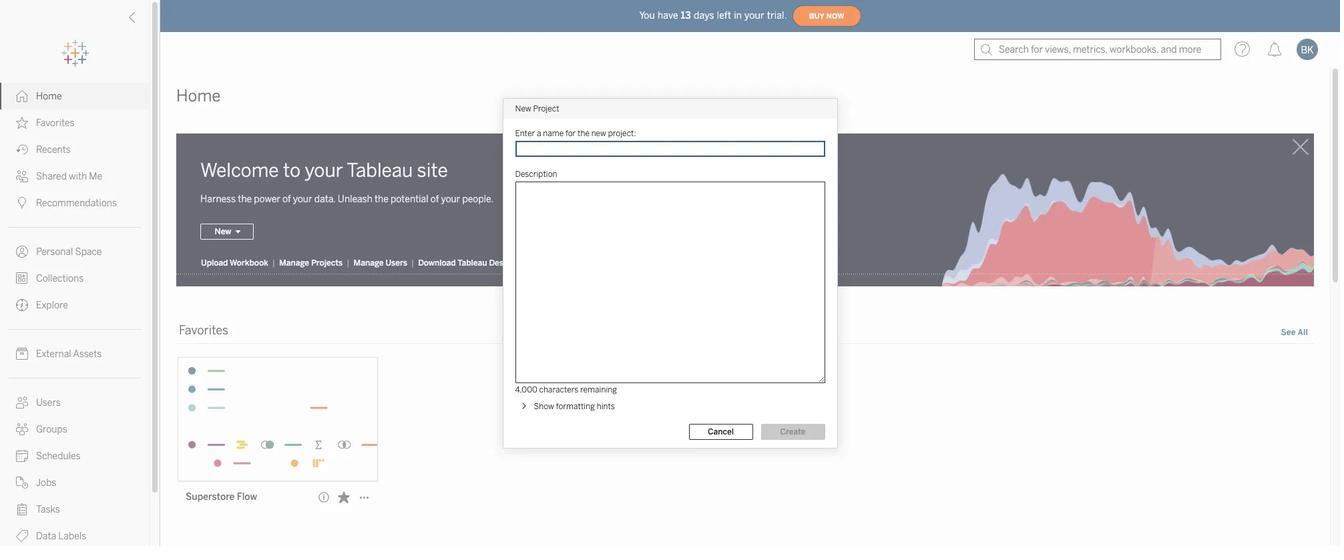 Task type: vqa. For each thing, say whether or not it's contained in the screenshot.
Month within 'application'
no



Task type: describe. For each thing, give the bounding box(es) containing it.
13
[[681, 10, 691, 21]]

left
[[717, 10, 731, 21]]

potential
[[391, 194, 428, 205]]

4,000
[[515, 385, 537, 394]]

remaining
[[580, 385, 617, 394]]

days
[[694, 10, 714, 21]]

harness
[[200, 194, 236, 205]]

1 horizontal spatial the
[[375, 194, 388, 205]]

3 | from the left
[[411, 259, 414, 268]]

cancel button
[[689, 424, 753, 440]]

personal
[[36, 246, 73, 258]]

manage projects link
[[278, 258, 343, 269]]

welcome
[[200, 160, 279, 182]]

show
[[534, 402, 554, 411]]

description
[[515, 169, 557, 179]]

see all link
[[1280, 326, 1309, 340]]

flow
[[237, 492, 257, 503]]

1 horizontal spatial home
[[176, 86, 221, 105]]

site
[[417, 160, 448, 182]]

1 vertical spatial favorites
[[179, 323, 228, 338]]

superstore flow
[[186, 492, 257, 503]]

manage users link
[[353, 258, 408, 269]]

data labels
[[36, 531, 86, 542]]

data
[[36, 531, 56, 542]]

recents link
[[0, 136, 150, 163]]

upload workbook | manage projects | manage users | download tableau desktop
[[201, 259, 521, 268]]

tasks link
[[0, 496, 150, 523]]

project
[[533, 104, 559, 113]]

2 of from the left
[[431, 194, 439, 205]]

buy now button
[[792, 5, 861, 27]]

power
[[254, 194, 280, 205]]

new for new
[[215, 227, 231, 237]]

data labels link
[[0, 523, 150, 546]]

schedules
[[36, 451, 80, 462]]

your up data.
[[305, 160, 343, 182]]

name
[[543, 129, 564, 138]]

shared with me link
[[0, 163, 150, 190]]

users link
[[0, 389, 150, 416]]

buy now
[[809, 12, 844, 20]]

assets
[[73, 349, 102, 360]]

2 manage from the left
[[353, 259, 384, 268]]

new button
[[200, 224, 254, 240]]

groups link
[[0, 416, 150, 443]]

harness the power of your data. unleash the potential of your people.
[[200, 194, 494, 205]]

external assets link
[[0, 341, 150, 367]]

formatting
[[556, 402, 595, 411]]

download tableau desktop link
[[417, 258, 521, 269]]

in
[[734, 10, 742, 21]]

1 vertical spatial tableau
[[458, 259, 487, 268]]

personal space link
[[0, 238, 150, 265]]

download
[[418, 259, 456, 268]]

show formatting hints button
[[516, 398, 618, 414]]

recommendations link
[[0, 190, 150, 216]]

create button
[[761, 424, 825, 440]]

main navigation. press the up and down arrow keys to access links. element
[[0, 83, 150, 546]]

collections link
[[0, 265, 150, 292]]

now
[[826, 12, 844, 20]]

project:
[[608, 129, 636, 138]]

recommendations
[[36, 198, 117, 209]]

0 vertical spatial users
[[386, 259, 407, 268]]

favorites inside main navigation. press the up and down arrow keys to access links. element
[[36, 118, 75, 129]]

new project
[[515, 104, 559, 113]]

people.
[[462, 194, 494, 205]]

personal space
[[36, 246, 102, 258]]

all
[[1298, 328, 1308, 337]]

4,000 characters remaining
[[515, 385, 617, 394]]

1 | from the left
[[272, 259, 275, 268]]

home inside main navigation. press the up and down arrow keys to access links. element
[[36, 91, 62, 102]]

enter
[[515, 129, 535, 138]]

you
[[639, 10, 655, 21]]

to
[[283, 160, 301, 182]]

hints
[[597, 402, 615, 411]]



Task type: locate. For each thing, give the bounding box(es) containing it.
new
[[515, 104, 531, 113], [215, 227, 231, 237]]

for
[[565, 129, 576, 138]]

new left "project"
[[515, 104, 531, 113]]

shared
[[36, 171, 67, 182]]

jobs link
[[0, 469, 150, 496]]

new project dialog
[[503, 98, 837, 448]]

show formatting hints
[[534, 402, 615, 411]]

labels
[[58, 531, 86, 542]]

manage left the 'projects' at the left top of page
[[279, 259, 309, 268]]

cancel
[[708, 427, 734, 436]]

users
[[386, 259, 407, 268], [36, 397, 61, 409]]

2 | from the left
[[347, 259, 349, 268]]

space
[[75, 246, 102, 258]]

2 horizontal spatial |
[[411, 259, 414, 268]]

a
[[537, 129, 541, 138]]

enter a name for the new project:
[[515, 129, 636, 138]]

your right the in on the right top
[[745, 10, 764, 21]]

explore
[[36, 300, 68, 311]]

favorites link
[[0, 110, 150, 136]]

tasks
[[36, 504, 60, 515]]

unleash
[[338, 194, 372, 205]]

0 horizontal spatial the
[[238, 194, 252, 205]]

navigation panel element
[[0, 40, 150, 546]]

0 horizontal spatial favorites
[[36, 118, 75, 129]]

| right workbook
[[272, 259, 275, 268]]

shared with me
[[36, 171, 102, 182]]

external
[[36, 349, 71, 360]]

jobs
[[36, 477, 56, 489]]

superstore
[[186, 492, 235, 503]]

of
[[282, 194, 291, 205], [431, 194, 439, 205]]

| left download at the left top
[[411, 259, 414, 268]]

upload workbook button
[[200, 258, 269, 269]]

external assets
[[36, 349, 102, 360]]

tableau left the desktop
[[458, 259, 487, 268]]

the right unleash
[[375, 194, 388, 205]]

tableau
[[347, 160, 413, 182], [458, 259, 487, 268]]

0 horizontal spatial manage
[[279, 259, 309, 268]]

new for new project
[[515, 104, 531, 113]]

favorites
[[36, 118, 75, 129], [179, 323, 228, 338]]

1 horizontal spatial users
[[386, 259, 407, 268]]

the
[[578, 129, 590, 138], [238, 194, 252, 205], [375, 194, 388, 205]]

0 horizontal spatial users
[[36, 397, 61, 409]]

0 horizontal spatial new
[[215, 227, 231, 237]]

me
[[89, 171, 102, 182]]

1 horizontal spatial new
[[515, 104, 531, 113]]

new up upload
[[215, 227, 231, 237]]

users inside users link
[[36, 397, 61, 409]]

0 vertical spatial favorites
[[36, 118, 75, 129]]

new
[[591, 129, 606, 138]]

desktop
[[489, 259, 521, 268]]

1 horizontal spatial |
[[347, 259, 349, 268]]

1 manage from the left
[[279, 259, 309, 268]]

explore link
[[0, 292, 150, 318]]

your
[[745, 10, 764, 21], [305, 160, 343, 182], [293, 194, 312, 205], [441, 194, 460, 205]]

your left data.
[[293, 194, 312, 205]]

groups
[[36, 424, 67, 435]]

0 horizontal spatial |
[[272, 259, 275, 268]]

have
[[658, 10, 678, 21]]

manage
[[279, 259, 309, 268], [353, 259, 384, 268]]

the inside new project dialog
[[578, 129, 590, 138]]

new inside dialog
[[515, 104, 531, 113]]

buy
[[809, 12, 824, 20]]

data.
[[314, 194, 336, 205]]

with
[[69, 171, 87, 182]]

the right for
[[578, 129, 590, 138]]

1 horizontal spatial favorites
[[179, 323, 228, 338]]

manage right the 'projects' at the left top of page
[[353, 259, 384, 268]]

2 horizontal spatial the
[[578, 129, 590, 138]]

collections
[[36, 273, 84, 284]]

1 horizontal spatial manage
[[353, 259, 384, 268]]

upload
[[201, 259, 228, 268]]

trial.
[[767, 10, 787, 21]]

workbook
[[230, 259, 268, 268]]

recents
[[36, 144, 71, 156]]

users up groups
[[36, 397, 61, 409]]

Description text field
[[515, 181, 825, 383]]

0 vertical spatial tableau
[[347, 160, 413, 182]]

1 vertical spatial users
[[36, 397, 61, 409]]

schedules link
[[0, 443, 150, 469]]

home link
[[0, 83, 150, 110]]

users left download at the left top
[[386, 259, 407, 268]]

new inside popup button
[[215, 227, 231, 237]]

tableau up unleash
[[347, 160, 413, 182]]

|
[[272, 259, 275, 268], [347, 259, 349, 268], [411, 259, 414, 268]]

0 horizontal spatial of
[[282, 194, 291, 205]]

| right the 'projects' at the left top of page
[[347, 259, 349, 268]]

of right potential
[[431, 194, 439, 205]]

of right power
[[282, 194, 291, 205]]

projects
[[311, 259, 343, 268]]

0 vertical spatial new
[[515, 104, 531, 113]]

create
[[780, 427, 806, 436]]

Enter a name for the new project: text field
[[515, 141, 825, 157]]

0 horizontal spatial home
[[36, 91, 62, 102]]

1 of from the left
[[282, 194, 291, 205]]

the left power
[[238, 194, 252, 205]]

welcome to your tableau site
[[200, 160, 448, 182]]

characters
[[539, 385, 578, 394]]

1 horizontal spatial tableau
[[458, 259, 487, 268]]

1 horizontal spatial of
[[431, 194, 439, 205]]

1 vertical spatial new
[[215, 227, 231, 237]]

see
[[1281, 328, 1296, 337]]

0 horizontal spatial tableau
[[347, 160, 413, 182]]

home
[[176, 86, 221, 105], [36, 91, 62, 102]]

your left people. at the top of the page
[[441, 194, 460, 205]]

see all
[[1281, 328, 1308, 337]]

you have 13 days left in your trial.
[[639, 10, 787, 21]]



